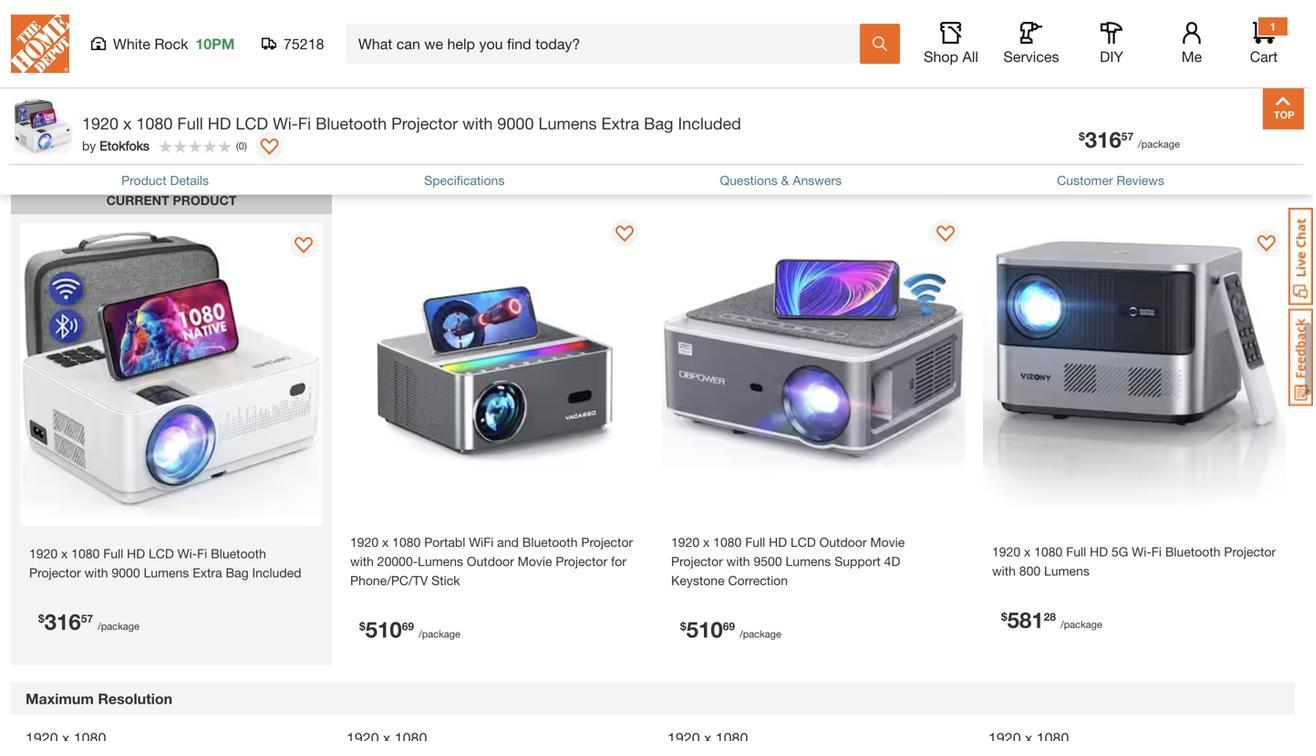 Task type: describe. For each thing, give the bounding box(es) containing it.
lumens inside 1920 x 1080 portabl wifi and bluetooth projector with 20000-lumens outdoor movie projector for phone/pc/tv stick
[[418, 554, 463, 569]]

fi for 5g
[[1152, 545, 1162, 560]]

$ for 1920 x 1080 full hd lcd outdoor movie projector with 9500 lumens support 4d keystone correction
[[680, 620, 686, 633]]

services
[[1004, 48, 1059, 65]]

product
[[173, 193, 237, 208]]

items
[[236, 117, 309, 149]]

maximum resolution
[[26, 691, 172, 708]]

1
[[1270, 20, 1276, 33]]

compare
[[11, 117, 131, 149]]

this is the first slide image
[[1192, 55, 1206, 69]]

1080 for 1920 x 1080 full hd lcd outdoor movie projector with 9500 lumens support 4d keystone correction
[[713, 535, 742, 550]]

$ for 1920 x 1080 full hd 5g wi-fi bluetooth projector with 800 lumens
[[1001, 611, 1007, 623]]

1 vertical spatial 57
[[81, 612, 93, 625]]

0 horizontal spatial $ 316 57 /package
[[38, 609, 139, 635]]

product
[[121, 173, 167, 188]]

1080 for 1920 x 1080 full hd 5g wi-fi bluetooth projector with 800 lumens
[[1034, 545, 1063, 560]]

1920 x 1080 full hd lcd wi-fi bluetooth projector with 9000 lumens extra bag included
[[82, 114, 741, 133]]

800
[[1019, 564, 1041, 579]]

cart 1
[[1250, 20, 1278, 65]]

fi for lcd
[[298, 114, 311, 133]]

$ up customer
[[1079, 130, 1085, 143]]

rock
[[154, 35, 188, 52]]

1920 x 1080 full hd lcd outdoor movie projector with 9500 lumens support 4d keystone correction
[[671, 535, 905, 588]]

keystone
[[671, 573, 725, 588]]

1920 x 1080 portabl wifi and bluetooth projector with 20000-lumens outdoor movie projector for phone/pc/tv stick link
[[350, 535, 633, 588]]

bluetooth for 9000
[[316, 114, 387, 133]]

stick
[[432, 573, 460, 588]]

phone/pc/tv
[[350, 573, 428, 588]]

movie inside 1920 x 1080 portabl wifi and bluetooth projector with 20000-lumens outdoor movie projector for phone/pc/tv stick
[[518, 554, 552, 569]]

0 horizontal spatial full
[[177, 114, 203, 133]]

lumens right '9000'
[[538, 114, 597, 133]]

/package up resolution
[[98, 620, 139, 632]]

hd for 581
[[1090, 545, 1108, 560]]

cart
[[1250, 48, 1278, 65]]

questions
[[720, 173, 778, 188]]

( 0 )
[[236, 140, 247, 152]]

1920 x 1080 full hd 5g wi-fi bluetooth projector with 800 lumens image
[[983, 222, 1286, 525]]

portabl
[[424, 535, 465, 550]]

What can we help you find today? search field
[[358, 25, 859, 63]]

1920 for 1920 x 1080 full hd lcd wi-fi bluetooth projector with 9000 lumens extra bag included
[[82, 114, 119, 133]]

full for 581
[[1066, 545, 1086, 560]]

me button
[[1163, 22, 1221, 66]]

display image for 510
[[616, 226, 634, 244]]

for
[[611, 554, 626, 569]]

28
[[1044, 611, 1056, 623]]

1920 for 1920 x 1080 full hd lcd outdoor movie projector with 9500 lumens support 4d keystone correction
[[671, 535, 700, 550]]

with inside 1920 x 1080 portabl wifi and bluetooth projector with 20000-lumens outdoor movie projector for phone/pc/tv stick
[[350, 554, 374, 569]]

510 for phone/pc/tv
[[365, 617, 402, 643]]

1 horizontal spatial 316
[[1085, 126, 1122, 152]]

white rock 10pm
[[113, 35, 235, 52]]

specifications
[[424, 173, 505, 188]]

1 horizontal spatial $ 316 57 /package
[[1079, 126, 1180, 152]]

the home depot logo image
[[11, 15, 69, 73]]

1920 x 1080 portabl wifi and bluetooth projector with 20000-lumens outdoor movie projector for phone/pc/tv stick
[[350, 535, 633, 588]]

customer reviews
[[1057, 173, 1164, 188]]

live chat image
[[1289, 208, 1313, 306]]

display image for 510
[[937, 226, 955, 244]]

&
[[781, 173, 789, 188]]

1080 for 1920 x 1080 portabl wifi and bluetooth projector with 20000-lumens outdoor movie projector for phone/pc/tv stick
[[392, 535, 421, 550]]

with inside 1920 x 1080 full hd 5g wi-fi bluetooth projector with 800 lumens
[[992, 564, 1016, 579]]

reviews
[[1117, 173, 1164, 188]]

product image image
[[14, 98, 73, 157]]

diy button
[[1082, 22, 1141, 66]]

1920 for 1920 x 1080 portabl wifi and bluetooth projector with 20000-lumens outdoor movie projector for phone/pc/tv stick
[[350, 535, 379, 550]]

1920 x 1080 full hd 5g wi-fi bluetooth projector with 800 lumens
[[992, 545, 1276, 579]]

lcd for outdoor
[[791, 535, 816, 550]]

1920 x 1080 full hd lcd outdoor movie projector with 9500 lumens support 4d keystone correction image
[[662, 212, 965, 515]]

510 for correction
[[686, 617, 723, 643]]

1920 for 1920 x 1080 full hd 5g wi-fi bluetooth projector with 800 lumens
[[992, 545, 1021, 560]]

69 for correction
[[723, 620, 735, 633]]

1 vertical spatial 316
[[44, 609, 81, 635]]

next slide image
[[1263, 55, 1278, 69]]

product details
[[121, 173, 209, 188]]

shop
[[924, 48, 958, 65]]

wi- for 5g
[[1132, 545, 1152, 560]]

(
[[236, 140, 239, 152]]

x for 1920 x 1080 full hd lcd wi-fi bluetooth projector with 9000 lumens extra bag included
[[123, 114, 132, 133]]

extra
[[601, 114, 639, 133]]

me
[[1182, 48, 1202, 65]]



Task type: vqa. For each thing, say whether or not it's contained in the screenshot.
466-
no



Task type: locate. For each thing, give the bounding box(es) containing it.
1 horizontal spatial 510
[[686, 617, 723, 643]]

customer
[[1057, 173, 1113, 188]]

1920 x 1080 full hd lcd outdoor movie projector with 9500 lumens support 4d keystone correction link
[[671, 535, 905, 588]]

1920 inside 1920 x 1080 full hd 5g wi-fi bluetooth projector with 800 lumens
[[992, 545, 1021, 560]]

customer reviews button
[[1057, 171, 1164, 190], [1057, 171, 1164, 190]]

x inside 1920 x 1080 full hd 5g wi-fi bluetooth projector with 800 lumens
[[1024, 545, 1031, 560]]

$ inside $ 581 28 /package
[[1001, 611, 1007, 623]]

0 horizontal spatial lcd
[[236, 114, 268, 133]]

feedback link image
[[1289, 308, 1313, 407]]

/package down correction
[[740, 629, 781, 640]]

1080 up 'keystone'
[[713, 535, 742, 550]]

$ down 'keystone'
[[680, 620, 686, 633]]

correction
[[728, 573, 788, 588]]

fi inside 1920 x 1080 full hd 5g wi-fi bluetooth projector with 800 lumens
[[1152, 545, 1162, 560]]

75218 button
[[262, 35, 325, 53]]

$ up maximum
[[38, 612, 44, 625]]

1 horizontal spatial 57
[[1122, 130, 1134, 143]]

510
[[365, 617, 402, 643], [686, 617, 723, 643]]

$ 316 57 /package up the reviews
[[1079, 126, 1180, 152]]

display image for 581
[[1258, 235, 1276, 254]]

1 vertical spatial wi-
[[1132, 545, 1152, 560]]

1080 up etokfoks
[[136, 114, 173, 133]]

1920 up 'keystone'
[[671, 535, 700, 550]]

0 vertical spatial movie
[[870, 535, 905, 550]]

$ 510 69 /package for correction
[[680, 617, 781, 643]]

1080 inside 1920 x 1080 full hd 5g wi-fi bluetooth projector with 800 lumens
[[1034, 545, 1063, 560]]

/package for 1920 x 1080 full hd 5g wi-fi bluetooth projector with 800 lumens
[[1061, 619, 1102, 631]]

1 horizontal spatial outdoor
[[819, 535, 867, 550]]

projector inside 1920 x 1080 full hd 5g wi-fi bluetooth projector with 800 lumens
[[1224, 545, 1276, 560]]

1 69 from the left
[[402, 620, 414, 633]]

lcd
[[236, 114, 268, 133], [791, 535, 816, 550]]

1 horizontal spatial display image
[[616, 226, 634, 244]]

$ 316 57 /package up maximum resolution
[[38, 609, 139, 635]]

bluetooth right and
[[522, 535, 578, 550]]

outdoor down wifi
[[467, 554, 514, 569]]

questions & answers
[[720, 173, 842, 188]]

projector
[[391, 114, 458, 133], [581, 535, 633, 550], [1224, 545, 1276, 560], [556, 554, 608, 569], [671, 554, 723, 569]]

75218
[[284, 35, 324, 52]]

with left 800
[[992, 564, 1016, 579]]

0 horizontal spatial fi
[[298, 114, 311, 133]]

510 down 'keystone'
[[686, 617, 723, 643]]

lumens right 800
[[1044, 564, 1090, 579]]

hd
[[208, 114, 231, 133], [769, 535, 787, 550], [1090, 545, 1108, 560]]

5g
[[1112, 545, 1128, 560]]

by
[[82, 138, 96, 153]]

0 horizontal spatial 316
[[44, 609, 81, 635]]

1 horizontal spatial wi-
[[1132, 545, 1152, 560]]

$ down phone/pc/tv
[[359, 620, 365, 633]]

compare similar items
[[11, 117, 309, 149]]

white
[[113, 35, 150, 52]]

1920 up 20000-
[[350, 535, 379, 550]]

services button
[[1002, 22, 1061, 66]]

bag
[[644, 114, 673, 133]]

/package up the reviews
[[1138, 138, 1180, 150]]

full inside 1920 x 1080 full hd lcd outdoor movie projector with 9500 lumens support 4d keystone correction
[[745, 535, 765, 550]]

lumens inside 1920 x 1080 full hd lcd outdoor movie projector with 9500 lumens support 4d keystone correction
[[786, 554, 831, 569]]

0
[[239, 140, 244, 152]]

1 $ 510 69 /package from the left
[[359, 617, 460, 643]]

x up 20000-
[[382, 535, 389, 550]]

0 vertical spatial outdoor
[[819, 535, 867, 550]]

$ 510 69 /package
[[359, 617, 460, 643], [680, 617, 781, 643]]

maximum
[[26, 691, 94, 708]]

0 vertical spatial fi
[[298, 114, 311, 133]]

1920 inside 1920 x 1080 portabl wifi and bluetooth projector with 20000-lumens outdoor movie projector for phone/pc/tv stick
[[350, 535, 379, 550]]

questions & answers button
[[720, 171, 842, 190], [720, 171, 842, 190]]

0 horizontal spatial bluetooth
[[316, 114, 387, 133]]

9500
[[754, 554, 782, 569]]

$ for 1920 x 1080 portabl wifi and bluetooth projector with 20000-lumens outdoor movie projector for phone/pc/tv stick
[[359, 620, 365, 633]]

specifications button
[[424, 171, 505, 190], [424, 171, 505, 190]]

bluetooth
[[316, 114, 387, 133], [522, 535, 578, 550], [1165, 545, 1221, 560]]

2 69 from the left
[[723, 620, 735, 633]]

1080
[[136, 114, 173, 133], [392, 535, 421, 550], [713, 535, 742, 550], [1034, 545, 1063, 560]]

0 vertical spatial 57
[[1122, 130, 1134, 143]]

0 vertical spatial wi-
[[273, 114, 298, 133]]

x for 1920 x 1080 full hd 5g wi-fi bluetooth projector with 800 lumens
[[1024, 545, 1031, 560]]

1 vertical spatial $ 316 57 /package
[[38, 609, 139, 635]]

bluetooth inside 1920 x 1080 portabl wifi and bluetooth projector with 20000-lumens outdoor movie projector for phone/pc/tv stick
[[522, 535, 578, 550]]

diy
[[1100, 48, 1123, 65]]

etokfoks
[[100, 138, 149, 153]]

outdoor
[[819, 535, 867, 550], [467, 554, 514, 569]]

/package inside $ 581 28 /package
[[1061, 619, 1102, 631]]

57 up maximum resolution
[[81, 612, 93, 625]]

x inside 1920 x 1080 full hd lcd outdoor movie projector with 9500 lumens support 4d keystone correction
[[703, 535, 710, 550]]

movie
[[870, 535, 905, 550], [518, 554, 552, 569]]

display image for 316
[[295, 237, 313, 255]]

outdoor inside 1920 x 1080 portabl wifi and bluetooth projector with 20000-lumens outdoor movie projector for phone/pc/tv stick
[[467, 554, 514, 569]]

wi-
[[273, 114, 298, 133], [1132, 545, 1152, 560]]

/package for 1920 x 1080 portabl wifi and bluetooth projector with 20000-lumens outdoor movie projector for phone/pc/tv stick
[[419, 629, 460, 640]]

69 down phone/pc/tv
[[402, 620, 414, 633]]

full for 510
[[745, 535, 765, 550]]

included
[[678, 114, 741, 133]]

1 horizontal spatial movie
[[870, 535, 905, 550]]

1920 x 1080 portabl wifi and bluetooth projector with 20000-lumens outdoor movie projector for phone/pc/tv stick image
[[341, 212, 644, 515]]

answers
[[793, 173, 842, 188]]

hd inside 1920 x 1080 full hd lcd outdoor movie projector with 9500 lumens support 4d keystone correction
[[769, 535, 787, 550]]

lumens inside 1920 x 1080 full hd 5g wi-fi bluetooth projector with 800 lumens
[[1044, 564, 1090, 579]]

/package for 1920 x 1080 full hd lcd outdoor movie projector with 9500 lumens support 4d keystone correction
[[740, 629, 781, 640]]

1 horizontal spatial fi
[[1152, 545, 1162, 560]]

full inside 1920 x 1080 full hd 5g wi-fi bluetooth projector with 800 lumens
[[1066, 545, 1086, 560]]

1080 inside 1920 x 1080 portabl wifi and bluetooth projector with 20000-lumens outdoor movie projector for phone/pc/tv stick
[[392, 535, 421, 550]]

510 down phone/pc/tv
[[365, 617, 402, 643]]

1 horizontal spatial $ 510 69 /package
[[680, 617, 781, 643]]

0 horizontal spatial $ 510 69 /package
[[359, 617, 460, 643]]

hd for 510
[[769, 535, 787, 550]]

316 up maximum
[[44, 609, 81, 635]]

1 horizontal spatial bluetooth
[[522, 535, 578, 550]]

1 horizontal spatial full
[[745, 535, 765, 550]]

1 vertical spatial fi
[[1152, 545, 1162, 560]]

1920 up 800
[[992, 545, 1021, 560]]

1920 x 1080 full hd 5g wi-fi bluetooth projector with 800 lumens link
[[992, 545, 1276, 579]]

and
[[497, 535, 519, 550]]

1 vertical spatial lcd
[[791, 535, 816, 550]]

0 vertical spatial $ 316 57 /package
[[1079, 126, 1180, 152]]

2 horizontal spatial display image
[[1258, 235, 1276, 254]]

/package down stick in the bottom of the page
[[419, 629, 460, 640]]

/package
[[1138, 138, 1180, 150], [1061, 619, 1102, 631], [98, 620, 139, 632], [419, 629, 460, 640], [740, 629, 781, 640]]

lcd for wi-
[[236, 114, 268, 133]]

all
[[963, 48, 978, 65]]

316
[[1085, 126, 1122, 152], [44, 609, 81, 635]]

x inside 1920 x 1080 portabl wifi and bluetooth projector with 20000-lumens outdoor movie projector for phone/pc/tv stick
[[382, 535, 389, 550]]

bluetooth right 5g
[[1165, 545, 1221, 560]]

2 horizontal spatial full
[[1066, 545, 1086, 560]]

fi
[[298, 114, 311, 133], [1152, 545, 1162, 560]]

1 horizontal spatial display image
[[937, 226, 955, 244]]

wifi
[[469, 535, 494, 550]]

by etokfoks
[[82, 138, 149, 153]]

hd inside 1920 x 1080 full hd 5g wi-fi bluetooth projector with 800 lumens
[[1090, 545, 1108, 560]]

1 horizontal spatial 69
[[723, 620, 735, 633]]

support
[[835, 554, 881, 569]]

$
[[1079, 130, 1085, 143], [1001, 611, 1007, 623], [38, 612, 44, 625], [359, 620, 365, 633], [680, 620, 686, 633]]

product details button
[[121, 171, 209, 190], [121, 171, 209, 190]]

581
[[1007, 607, 1044, 633]]

resolution
[[98, 691, 172, 708]]

x up 'keystone'
[[703, 535, 710, 550]]

shop all
[[924, 48, 978, 65]]

1 510 from the left
[[365, 617, 402, 643]]

20000-
[[377, 554, 418, 569]]

69
[[402, 620, 414, 633], [723, 620, 735, 633]]

0 horizontal spatial 69
[[402, 620, 414, 633]]

0 horizontal spatial outdoor
[[467, 554, 514, 569]]

outdoor up support in the right bottom of the page
[[819, 535, 867, 550]]

0 horizontal spatial display image
[[295, 237, 313, 255]]

57
[[1122, 130, 1134, 143], [81, 612, 93, 625]]

1 vertical spatial movie
[[518, 554, 552, 569]]

2 $ 510 69 /package from the left
[[680, 617, 781, 643]]

lumens down portabl
[[418, 554, 463, 569]]

1080 for 1920 x 1080 full hd lcd wi-fi bluetooth projector with 9000 lumens extra bag included
[[136, 114, 173, 133]]

4d
[[884, 554, 900, 569]]

/package right 28
[[1061, 619, 1102, 631]]

$ left 28
[[1001, 611, 1007, 623]]

bluetooth right items
[[316, 114, 387, 133]]

with up phone/pc/tv
[[350, 554, 374, 569]]

1080 up 800
[[1034, 545, 1063, 560]]

with inside 1920 x 1080 full hd lcd outdoor movie projector with 9500 lumens support 4d keystone correction
[[727, 554, 750, 569]]

0 horizontal spatial hd
[[208, 114, 231, 133]]

0 horizontal spatial 510
[[365, 617, 402, 643]]

0 vertical spatial 316
[[1085, 126, 1122, 152]]

bluetooth for 800
[[1165, 545, 1221, 560]]

wi- for lcd
[[273, 114, 298, 133]]

2 510 from the left
[[686, 617, 723, 643]]

316 up the "customer reviews"
[[1085, 126, 1122, 152]]

current
[[106, 193, 169, 208]]

$ 510 69 /package down phone/pc/tv
[[359, 617, 460, 643]]

with left '9000'
[[462, 114, 493, 133]]

with
[[462, 114, 493, 133], [350, 554, 374, 569], [727, 554, 750, 569], [992, 564, 1016, 579]]

69 for phone/pc/tv
[[402, 620, 414, 633]]

wi- inside 1920 x 1080 full hd 5g wi-fi bluetooth projector with 800 lumens
[[1132, 545, 1152, 560]]

1080 inside 1920 x 1080 full hd lcd outdoor movie projector with 9500 lumens support 4d keystone correction
[[713, 535, 742, 550]]

2 horizontal spatial hd
[[1090, 545, 1108, 560]]

1920
[[82, 114, 119, 133], [350, 535, 379, 550], [671, 535, 700, 550], [992, 545, 1021, 560]]

x
[[123, 114, 132, 133], [382, 535, 389, 550], [703, 535, 710, 550], [1024, 545, 1031, 560]]

movie inside 1920 x 1080 full hd lcd outdoor movie projector with 9500 lumens support 4d keystone correction
[[870, 535, 905, 550]]

69 down correction
[[723, 620, 735, 633]]

1 horizontal spatial hd
[[769, 535, 787, 550]]

57 up the reviews
[[1122, 130, 1134, 143]]

0 horizontal spatial display image
[[261, 139, 279, 157]]

1 horizontal spatial lcd
[[791, 535, 816, 550]]

x up etokfoks
[[123, 114, 132, 133]]

1080 up 20000-
[[392, 535, 421, 550]]

$ 581 28 /package
[[1001, 607, 1102, 633]]

lumens right 9500
[[786, 554, 831, 569]]

movie down and
[[518, 554, 552, 569]]

display image
[[261, 139, 279, 157], [937, 226, 955, 244], [1258, 235, 1276, 254]]

0 horizontal spatial movie
[[518, 554, 552, 569]]

bluetooth inside 1920 x 1080 full hd 5g wi-fi bluetooth projector with 800 lumens
[[1165, 545, 1221, 560]]

lumens
[[538, 114, 597, 133], [418, 554, 463, 569], [786, 554, 831, 569], [1044, 564, 1090, 579]]

2 horizontal spatial bluetooth
[[1165, 545, 1221, 560]]

10pm
[[196, 35, 235, 52]]

1 vertical spatial outdoor
[[467, 554, 514, 569]]

0 horizontal spatial wi-
[[273, 114, 298, 133]]

x for 1920 x 1080 portabl wifi and bluetooth projector with 20000-lumens outdoor movie projector for phone/pc/tv stick
[[382, 535, 389, 550]]

projector inside 1920 x 1080 full hd lcd outdoor movie projector with 9500 lumens support 4d keystone correction
[[671, 554, 723, 569]]

9000
[[497, 114, 534, 133]]

1920 up by
[[82, 114, 119, 133]]

)
[[244, 140, 247, 152]]

full
[[177, 114, 203, 133], [745, 535, 765, 550], [1066, 545, 1086, 560]]

lcd inside 1920 x 1080 full hd lcd outdoor movie projector with 9500 lumens support 4d keystone correction
[[791, 535, 816, 550]]

0 vertical spatial lcd
[[236, 114, 268, 133]]

x for 1920 x 1080 full hd lcd outdoor movie projector with 9500 lumens support 4d keystone correction
[[703, 535, 710, 550]]

$ 510 69 /package for phone/pc/tv
[[359, 617, 460, 643]]

$ 510 69 /package down correction
[[680, 617, 781, 643]]

x up 800
[[1024, 545, 1031, 560]]

similar
[[139, 117, 229, 149]]

outdoor inside 1920 x 1080 full hd lcd outdoor movie projector with 9500 lumens support 4d keystone correction
[[819, 535, 867, 550]]

details
[[170, 173, 209, 188]]

shop all button
[[922, 22, 980, 66]]

with up correction
[[727, 554, 750, 569]]

$ 316 57 /package
[[1079, 126, 1180, 152], [38, 609, 139, 635]]

0 horizontal spatial 57
[[81, 612, 93, 625]]

1920 inside 1920 x 1080 full hd lcd outdoor movie projector with 9500 lumens support 4d keystone correction
[[671, 535, 700, 550]]

current product
[[106, 193, 237, 208]]

display image
[[616, 226, 634, 244], [295, 237, 313, 255]]

movie up 4d
[[870, 535, 905, 550]]

top button
[[1263, 88, 1304, 129]]



